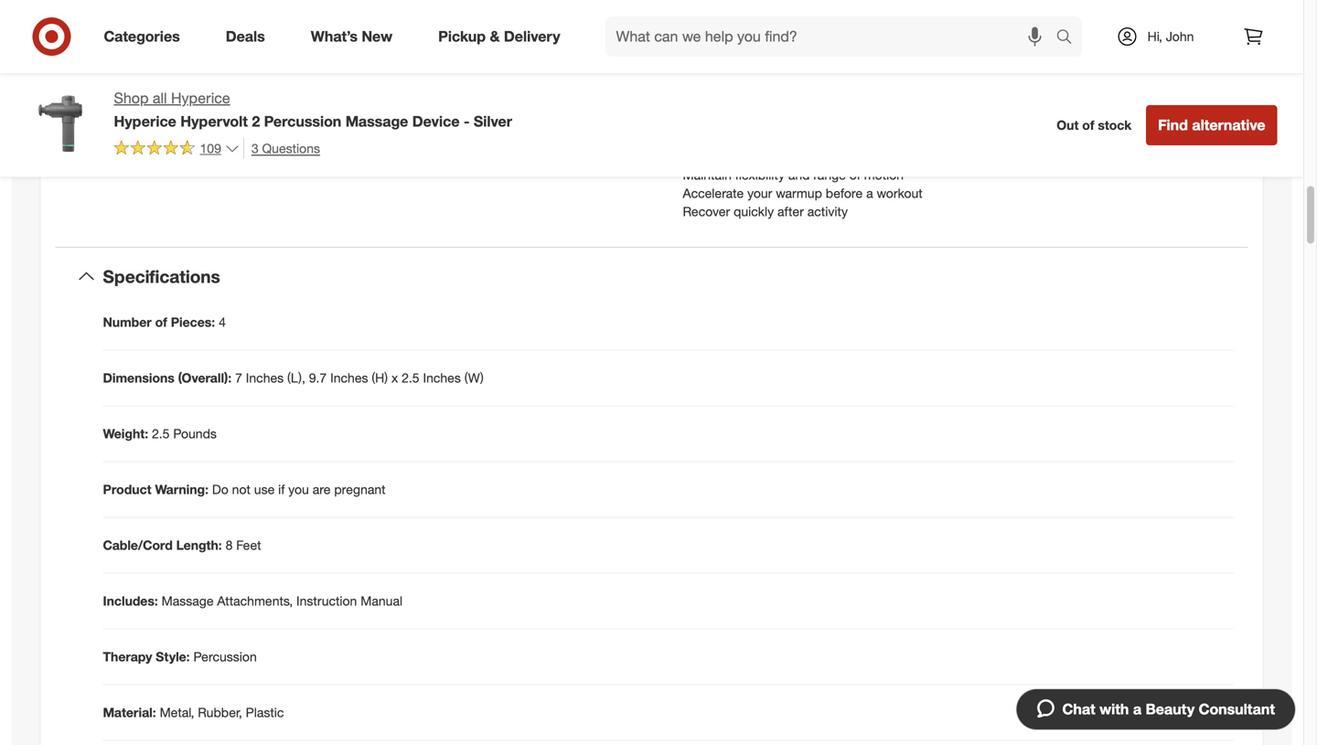 Task type: vqa. For each thing, say whether or not it's contained in the screenshot.
'Shipping' within the the Shipping & Returns DROPDOWN BUTTON
no



Task type: locate. For each thing, give the bounding box(es) containing it.
with right chat at the right bottom
[[1100, 701, 1130, 719]]

cable/cord length: 8 feet
[[103, 538, 261, 554]]

number of pieces: 4
[[103, 314, 226, 330]]

hyperice left app,
[[263, 14, 315, 30]]

1 vertical spatial massage
[[162, 593, 214, 609]]

109 link
[[114, 138, 240, 160]]

stock
[[1098, 117, 1132, 133]]

flexibility
[[736, 167, 785, 183]]

0 vertical spatial massage
[[346, 112, 408, 130]]

1 vertical spatial the
[[1055, 57, 1073, 73]]

your
[[748, 185, 773, 201]]

0 vertical spatial a
[[867, 185, 874, 201]]

to inside 'recovery, on demand integrated with hypersmart™, it's easy to find the warm-up and recovery plans that will help you feel and move better with step-by-step expert guidance through the bluetooth® connected hyperice app.'
[[906, 39, 917, 55]]

accelerate
[[683, 185, 744, 201]]

2 horizontal spatial of
[[1083, 117, 1095, 133]]

1 horizontal spatial 2.5
[[402, 370, 420, 386]]

hypersmart™,
[[773, 39, 852, 55]]

0 horizontal spatial 2.5
[[152, 426, 170, 442]]

massage down cable/cord length: 8 feet
[[162, 593, 214, 609]]

9.7
[[309, 370, 327, 386]]

of inside maintain flexibility and range of motion accelerate your warmup before a workout recover quickly after activity
[[850, 167, 861, 183]]

and
[[1023, 39, 1044, 55], [707, 57, 729, 73], [789, 167, 810, 183]]

0 vertical spatial with
[[745, 39, 769, 55]]

2 horizontal spatial inches
[[423, 370, 461, 386]]

what's
[[311, 28, 358, 45]]

specifications
[[103, 266, 220, 287]]

pickup
[[438, 28, 486, 45]]

deals
[[226, 28, 265, 45]]

to left find
[[906, 39, 917, 55]]

1 horizontal spatial the
[[1055, 57, 1073, 73]]

connected
[[183, 14, 244, 30], [1138, 57, 1200, 73]]

warm-
[[968, 39, 1004, 55]]

a down motion
[[867, 185, 874, 201]]

hypervolt
[[181, 112, 248, 130]]

of right out
[[1083, 117, 1095, 133]]

app.
[[738, 76, 765, 92]]

image of hyperice hypervolt 2 percussion massage device - silver image
[[26, 88, 99, 161]]

with inside chat with a beauty consultant 'button'
[[1100, 701, 1130, 719]]

what's new link
[[295, 16, 416, 57]]

0 vertical spatial percussion
[[264, 112, 342, 130]]

0 horizontal spatial bluetooth®
[[121, 14, 179, 30]]

technology
[[499, 14, 562, 30]]

hi,
[[1148, 28, 1163, 44]]

a left beauty
[[1134, 701, 1142, 719]]

are
[[313, 482, 331, 498]]

recovery
[[1048, 39, 1097, 55]]

1 vertical spatial of
[[850, 167, 861, 183]]

rubber,
[[198, 705, 242, 721]]

1 horizontal spatial inches
[[330, 370, 368, 386]]

hyperice inside 'recovery, on demand integrated with hypersmart™, it's easy to find the warm-up and recovery plans that will help you feel and move better with step-by-step expert guidance through the bluetooth® connected hyperice app.'
[[683, 76, 735, 92]]

1 horizontal spatial and
[[789, 167, 810, 183]]

0 vertical spatial of
[[1083, 117, 1095, 133]]

of up before
[[850, 167, 861, 183]]

inches left (h)
[[330, 370, 368, 386]]

beauty
[[1146, 701, 1195, 719]]

1 vertical spatial connected
[[1138, 57, 1200, 73]]

1 horizontal spatial with
[[805, 57, 829, 73]]

do
[[212, 482, 229, 498]]

to left app,
[[248, 14, 259, 30]]

1 horizontal spatial massage
[[346, 112, 408, 130]]

2 horizontal spatial with
[[1100, 701, 1130, 719]]

1 horizontal spatial of
[[850, 167, 861, 183]]

1 vertical spatial to
[[906, 39, 917, 55]]

(l),
[[287, 370, 306, 386]]

percussion up questions
[[264, 112, 342, 130]]

therapy
[[103, 649, 152, 665]]

0 horizontal spatial connected
[[183, 14, 244, 30]]

the
[[946, 39, 964, 55], [1055, 57, 1073, 73]]

0 horizontal spatial and
[[707, 57, 729, 73]]

length:
[[176, 538, 222, 554]]

bluetooth®
[[121, 14, 179, 30], [1076, 57, 1135, 73]]

0 horizontal spatial of
[[155, 314, 167, 330]]

2 vertical spatial with
[[1100, 701, 1130, 719]]

weight:
[[103, 426, 148, 442]]

with down hypersmart™,
[[805, 57, 829, 73]]

0 horizontal spatial to
[[248, 14, 259, 30]]

connected down will on the right top of the page
[[1138, 57, 1200, 73]]

of left pieces:
[[155, 314, 167, 330]]

2 inches from the left
[[330, 370, 368, 386]]

feet
[[236, 538, 261, 554]]

new
[[362, 28, 393, 45]]

hyperice down feel
[[683, 76, 735, 92]]

bluetooth® up all
[[121, 14, 179, 30]]

(overall):
[[178, 370, 232, 386]]

0 horizontal spatial you
[[289, 482, 309, 498]]

dimensions
[[103, 370, 175, 386]]

percussion right style:
[[194, 649, 257, 665]]

workout
[[877, 185, 923, 201]]

with down on
[[745, 39, 769, 55]]

a inside 'button'
[[1134, 701, 1142, 719]]

connected right categories
[[183, 14, 244, 30]]

pounds
[[173, 426, 217, 442]]

8
[[226, 538, 233, 554]]

2 vertical spatial of
[[155, 314, 167, 330]]

1 horizontal spatial bluetooth®
[[1076, 57, 1135, 73]]

2.5 right "x"
[[402, 370, 420, 386]]

0 horizontal spatial the
[[946, 39, 964, 55]]

and up warmup
[[789, 167, 810, 183]]

activity
[[808, 204, 848, 220]]

deals link
[[210, 16, 288, 57]]

0 horizontal spatial a
[[867, 185, 874, 201]]

warning:
[[155, 482, 209, 498]]

2.5 left pounds
[[152, 426, 170, 442]]

1 inches from the left
[[246, 370, 284, 386]]

john
[[1167, 28, 1195, 44]]

1 vertical spatial and
[[707, 57, 729, 73]]

you right help
[[1211, 39, 1232, 55]]

1 horizontal spatial percussion
[[264, 112, 342, 130]]

bluetooth® connected to hyperice app, powered by hypersmart™ technology
[[121, 14, 562, 30]]

cable/cord
[[103, 538, 173, 554]]

step-
[[832, 57, 862, 73]]

by-
[[862, 57, 881, 73]]

bluetooth® down the plans
[[1076, 57, 1135, 73]]

through
[[1007, 57, 1051, 73]]

2 horizontal spatial and
[[1023, 39, 1044, 55]]

of for number of pieces: 4
[[155, 314, 167, 330]]

inches left (w)
[[423, 370, 461, 386]]

not
[[232, 482, 251, 498]]

1 horizontal spatial connected
[[1138, 57, 1200, 73]]

you inside 'recovery, on demand integrated with hypersmart™, it's easy to find the warm-up and recovery plans that will help you feel and move better with step-by-step expert guidance through the bluetooth® connected hyperice app.'
[[1211, 39, 1232, 55]]

search
[[1048, 29, 1092, 47]]

and down integrated
[[707, 57, 729, 73]]

3 inches from the left
[[423, 370, 461, 386]]

0 horizontal spatial inches
[[246, 370, 284, 386]]

you right if
[[289, 482, 309, 498]]

shop all hyperice hyperice hypervolt 2 percussion massage device - silver
[[114, 89, 512, 130]]

the right find
[[946, 39, 964, 55]]

1 vertical spatial a
[[1134, 701, 1142, 719]]

massage inside shop all hyperice hyperice hypervolt 2 percussion massage device - silver
[[346, 112, 408, 130]]

by
[[402, 14, 415, 30]]

0 vertical spatial bluetooth®
[[121, 14, 179, 30]]

of
[[1083, 117, 1095, 133], [850, 167, 861, 183], [155, 314, 167, 330]]

motion
[[864, 167, 904, 183]]

product warning: do not use if you are pregnant
[[103, 482, 386, 498]]

1 vertical spatial you
[[289, 482, 309, 498]]

1 vertical spatial percussion
[[194, 649, 257, 665]]

material:
[[103, 705, 156, 721]]

inches right 7
[[246, 370, 284, 386]]

massage left device in the left of the page
[[346, 112, 408, 130]]

0 vertical spatial connected
[[183, 14, 244, 30]]

hypersmart™
[[419, 14, 495, 30]]

and up through
[[1023, 39, 1044, 55]]

pickup & delivery link
[[423, 16, 583, 57]]

percussion
[[264, 112, 342, 130], [194, 649, 257, 665]]

the down recovery
[[1055, 57, 1073, 73]]

&
[[490, 28, 500, 45]]

2 vertical spatial and
[[789, 167, 810, 183]]

x
[[392, 370, 398, 386]]

1 vertical spatial bluetooth®
[[1076, 57, 1135, 73]]

0 vertical spatial to
[[248, 14, 259, 30]]

warmup
[[776, 185, 823, 201]]

0 vertical spatial you
[[1211, 39, 1232, 55]]

0 horizontal spatial massage
[[162, 593, 214, 609]]

1 horizontal spatial you
[[1211, 39, 1232, 55]]

1 horizontal spatial a
[[1134, 701, 1142, 719]]

1 horizontal spatial to
[[906, 39, 917, 55]]



Task type: describe. For each thing, give the bounding box(es) containing it.
feel
[[683, 57, 704, 73]]

plans
[[1101, 39, 1132, 55]]

dimensions (overall): 7 inches (l), 9.7 inches (h) x 2.5 inches (w)
[[103, 370, 484, 386]]

out
[[1057, 117, 1079, 133]]

product
[[103, 482, 151, 498]]

move
[[733, 57, 764, 73]]

will
[[1161, 39, 1179, 55]]

chat
[[1063, 701, 1096, 719]]

-
[[464, 112, 470, 130]]

includes: massage attachments, instruction manual
[[103, 593, 403, 609]]

bluetooth® inside 'recovery, on demand integrated with hypersmart™, it's easy to find the warm-up and recovery plans that will help you feel and move better with step-by-step expert guidance through the bluetooth® connected hyperice app.'
[[1076, 57, 1135, 73]]

of for out of stock
[[1083, 117, 1095, 133]]

consultant
[[1199, 701, 1276, 719]]

after
[[778, 204, 804, 220]]

better
[[767, 57, 802, 73]]

pregnant
[[334, 482, 386, 498]]

powered
[[348, 14, 398, 30]]

1 vertical spatial 2.5
[[152, 426, 170, 442]]

range
[[814, 167, 846, 183]]

0 vertical spatial the
[[946, 39, 964, 55]]

find
[[1159, 116, 1189, 134]]

maintain flexibility and range of motion accelerate your warmup before a workout recover quickly after activity
[[683, 167, 923, 220]]

number
[[103, 314, 152, 330]]

1 vertical spatial with
[[805, 57, 829, 73]]

that
[[1135, 39, 1157, 55]]

instruction
[[296, 593, 357, 609]]

a inside maintain flexibility and range of motion accelerate your warmup before a workout recover quickly after activity
[[867, 185, 874, 201]]

material: metal, rubber, plastic
[[103, 705, 284, 721]]

maintain
[[683, 167, 732, 183]]

on
[[742, 21, 757, 37]]

4
[[219, 314, 226, 330]]

categories link
[[88, 16, 203, 57]]

easy
[[876, 39, 903, 55]]

all
[[153, 89, 167, 107]]

questions
[[262, 140, 320, 156]]

connected inside 'recovery, on demand integrated with hypersmart™, it's easy to find the warm-up and recovery plans that will help you feel and move better with step-by-step expert guidance through the bluetooth® connected hyperice app.'
[[1138, 57, 1200, 73]]

if
[[278, 482, 285, 498]]

delivery
[[504, 28, 561, 45]]

recover
[[683, 204, 730, 220]]

shop
[[114, 89, 149, 107]]

recovery, on demand integrated with hypersmart™, it's easy to find the warm-up and recovery plans that will help you feel and move better with step-by-step expert guidance through the bluetooth® connected hyperice app.
[[683, 21, 1232, 92]]

percussion inside shop all hyperice hyperice hypervolt 2 percussion massage device - silver
[[264, 112, 342, 130]]

7
[[235, 370, 242, 386]]

recovery,
[[683, 21, 739, 37]]

(w)
[[465, 370, 484, 386]]

pieces:
[[171, 314, 215, 330]]

hyperice down shop
[[114, 112, 176, 130]]

3
[[252, 140, 259, 156]]

therapy style: percussion
[[103, 649, 257, 665]]

guidance
[[950, 57, 1003, 73]]

up
[[1004, 39, 1019, 55]]

3 questions link
[[243, 138, 320, 159]]

plastic
[[246, 705, 284, 721]]

2
[[252, 112, 260, 130]]

alternative
[[1193, 116, 1266, 134]]

quickly
[[734, 204, 774, 220]]

find
[[921, 39, 942, 55]]

manual
[[361, 593, 403, 609]]

metal,
[[160, 705, 194, 721]]

integrated
[[683, 39, 742, 55]]

find alternative
[[1159, 116, 1266, 134]]

app,
[[318, 14, 344, 30]]

weight: 2.5 pounds
[[103, 426, 217, 442]]

search button
[[1048, 16, 1092, 60]]

chat with a beauty consultant button
[[1016, 689, 1297, 731]]

0 horizontal spatial with
[[745, 39, 769, 55]]

use
[[254, 482, 275, 498]]

before
[[826, 185, 863, 201]]

hyperice up hypervolt
[[171, 89, 230, 107]]

pickup & delivery
[[438, 28, 561, 45]]

out of stock
[[1057, 117, 1132, 133]]

find alternative button
[[1147, 105, 1278, 145]]

hi, john
[[1148, 28, 1195, 44]]

and inside maintain flexibility and range of motion accelerate your warmup before a workout recover quickly after activity
[[789, 167, 810, 183]]

expert
[[910, 57, 947, 73]]

0 vertical spatial 2.5
[[402, 370, 420, 386]]

What can we help you find? suggestions appear below search field
[[605, 16, 1061, 57]]

demand
[[760, 21, 808, 37]]

0 vertical spatial and
[[1023, 39, 1044, 55]]

0 horizontal spatial percussion
[[194, 649, 257, 665]]

help
[[1183, 39, 1207, 55]]

what's new
[[311, 28, 393, 45]]

it's
[[856, 39, 873, 55]]

step
[[881, 57, 906, 73]]

109
[[200, 140, 221, 156]]

attachments,
[[217, 593, 293, 609]]



